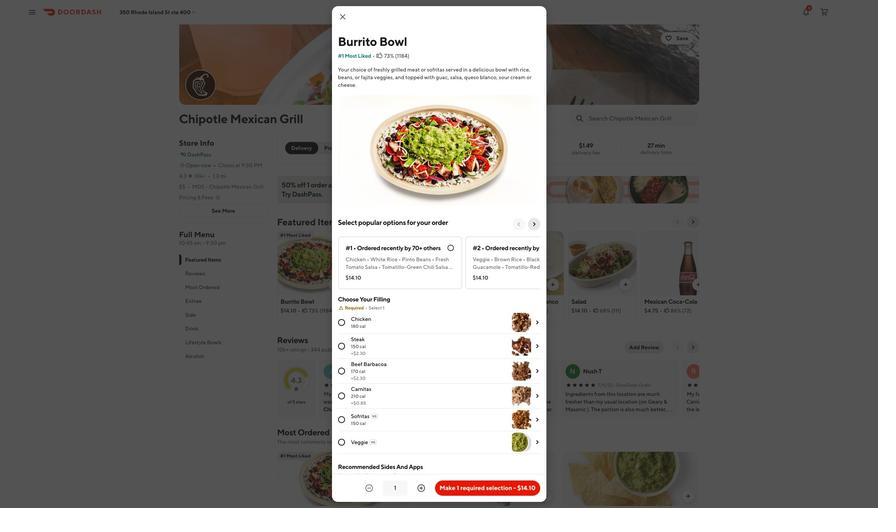 Task type: locate. For each thing, give the bounding box(es) containing it.
chips & queso blanco image
[[496, 231, 564, 296]]

next button of carousel image
[[690, 219, 696, 225]]

0 horizontal spatial add item to cart image
[[332, 282, 338, 288]]

decrease quantity by 1 image
[[365, 484, 374, 493]]

next image
[[531, 221, 537, 228]]

None radio
[[285, 142, 318, 154], [338, 319, 345, 326], [338, 343, 345, 350], [338, 417, 345, 424], [285, 142, 318, 154], [338, 319, 345, 326], [338, 343, 345, 350], [338, 417, 345, 424]]

heading
[[277, 216, 341, 228]]

chips & guacamole image
[[423, 231, 491, 296], [563, 452, 699, 507]]

group
[[338, 296, 540, 454]]

burrito bowl image
[[278, 231, 345, 296], [277, 452, 414, 507]]

Item Search search field
[[589, 115, 693, 123]]

beef barbacoa image
[[512, 362, 531, 381]]

open menu image
[[28, 7, 37, 17]]

Current quantity is 1 number field
[[388, 485, 403, 493]]

previous image
[[516, 221, 522, 228]]

add item to cart image
[[550, 282, 556, 288], [623, 282, 629, 288], [400, 494, 406, 500], [543, 494, 549, 500]]

None radio
[[314, 142, 348, 154], [338, 368, 345, 375], [338, 393, 345, 400], [338, 439, 345, 446], [314, 142, 348, 154], [338, 368, 345, 375], [338, 393, 345, 400], [338, 439, 345, 446]]

0 vertical spatial chips & guacamole image
[[423, 231, 491, 296]]

0 vertical spatial burrito image
[[350, 231, 418, 296]]

2 horizontal spatial add item to cart image
[[695, 282, 702, 288]]

1 horizontal spatial burrito image
[[420, 452, 557, 507]]

1 vertical spatial burrito image
[[420, 452, 557, 507]]

1 vertical spatial chips & guacamole image
[[563, 452, 699, 507]]

previous button of carousel image
[[675, 219, 681, 225]]

0 vertical spatial burrito bowl image
[[278, 231, 345, 296]]

previous image
[[675, 345, 681, 351]]

burrito image
[[350, 231, 418, 296], [420, 452, 557, 507]]

dialog
[[332, 6, 589, 509]]

add item to cart image
[[332, 282, 338, 288], [695, 282, 702, 288], [686, 494, 692, 500]]

sofritas image
[[512, 411, 531, 430]]

order methods option group
[[285, 142, 348, 154]]

chipotle mexican grill image
[[179, 25, 699, 105], [186, 70, 215, 100]]



Task type: describe. For each thing, give the bounding box(es) containing it.
0 horizontal spatial burrito image
[[350, 231, 418, 296]]

veggie image
[[512, 433, 531, 452]]

steak image
[[512, 337, 531, 356]]

notification bell image
[[802, 7, 811, 17]]

0 horizontal spatial chips & guacamole image
[[423, 231, 491, 296]]

carnitas image
[[512, 387, 531, 406]]

1 horizontal spatial chips & guacamole image
[[563, 452, 699, 507]]

next image
[[690, 345, 696, 351]]

0 items, open order cart image
[[820, 7, 829, 17]]

mexican coca-cola image
[[641, 231, 709, 296]]

chicken image
[[512, 313, 531, 333]]

close burrito bowl image
[[338, 12, 347, 21]]

add item to cart image for bottommost burrito image
[[543, 494, 549, 500]]

add item to cart image for chips & queso blanco image
[[550, 282, 556, 288]]

salad image
[[569, 231, 636, 296]]

1 vertical spatial burrito bowl image
[[277, 452, 414, 507]]

increase quantity by 1 image
[[417, 484, 426, 493]]

1 horizontal spatial add item to cart image
[[686, 494, 692, 500]]

add item to cart image for the salad image
[[623, 282, 629, 288]]



Task type: vqa. For each thing, say whether or not it's contained in the screenshot.
Absolute asian,
no



